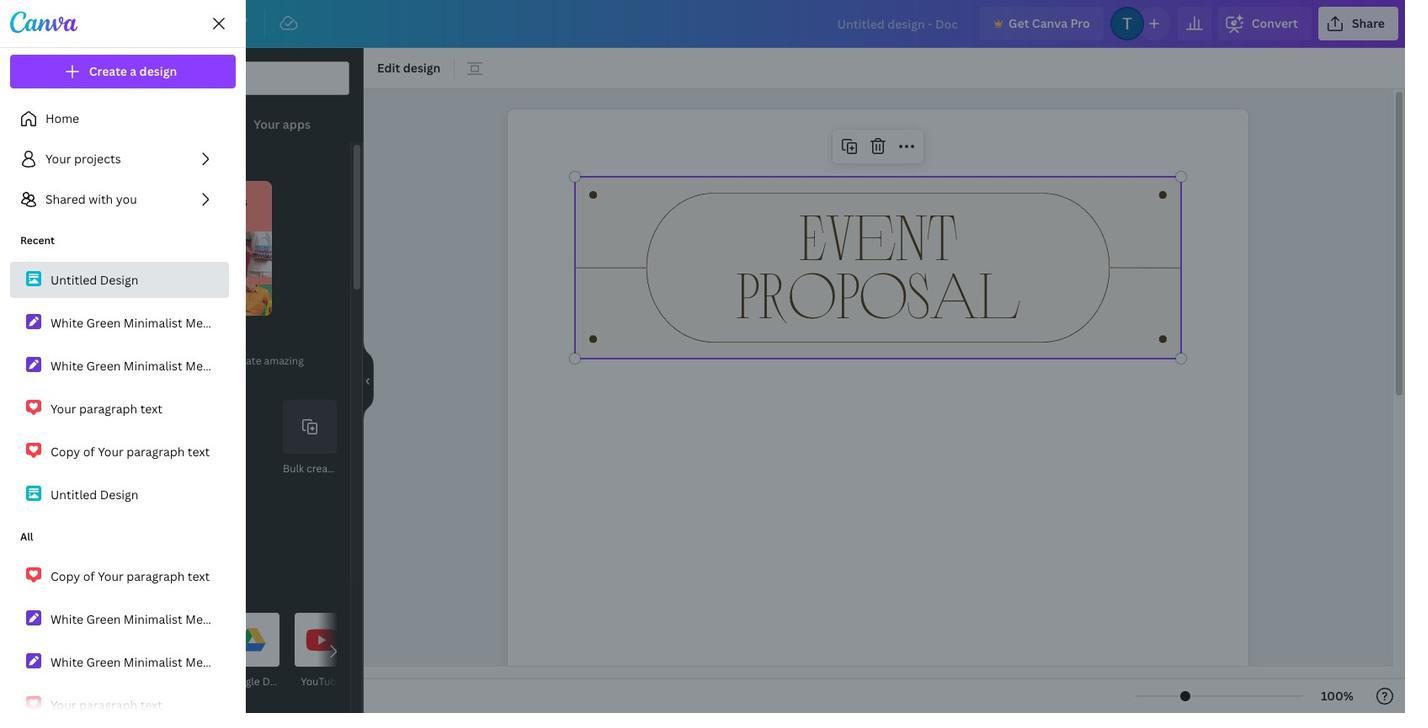 Task type: vqa. For each thing, say whether or not it's contained in the screenshot.
Audio to the left
no



Task type: describe. For each thing, give the bounding box(es) containing it.
elements
[[11, 143, 49, 155]]

google inside easily import your images from google photos
[[131, 209, 171, 225]]

your paragraph text for recent
[[51, 401, 163, 417]]

untitled design button
[[10, 262, 229, 298]]

Design title text field
[[824, 7, 974, 40]]

edit design button
[[371, 55, 448, 82]]

from
[[100, 209, 128, 225]]

white for third white green minimalist merry christmas card portrait link from the top of the page
[[51, 611, 84, 627]]

green for third white green minimalist merry christmas card portrait link from the top of the page
[[86, 611, 121, 627]]

bulk create
[[283, 462, 338, 476]]

your inside your apps button
[[254, 116, 280, 132]]

canva
[[1033, 15, 1068, 31]]

minimalist for third white green minimalist merry christmas card portrait link from the top of the page
[[124, 611, 183, 627]]

christmas for 1st white green minimalist merry christmas card portrait link
[[222, 315, 280, 331]]

Event Proposal text field
[[508, 110, 1249, 714]]

white for 1st white green minimalist merry christmas card portrait link
[[51, 315, 84, 331]]

design for untitled design button
[[100, 272, 139, 288]]

copy for 1st copy of your paragraph text link from the bottom of the page
[[51, 568, 80, 584]]

minimalist for 3rd white green minimalist merry christmas card portrait link from the bottom
[[124, 358, 183, 374]]

2 white green minimalist merry christmas card portrait link from the top
[[10, 348, 357, 384]]

create
[[89, 63, 127, 79]]

3 white green minimalist merry christmas card portrait link from the top
[[10, 601, 357, 638]]

designs
[[87, 371, 124, 385]]

minimalist for 4th white green minimalist merry christmas card portrait link from the top
[[124, 654, 183, 670]]

christmas for 4th white green minimalist merry christmas card portrait link from the top
[[222, 654, 280, 670]]

2 copy of your paragraph text link from the top
[[10, 559, 229, 595]]

untitled design link
[[10, 477, 229, 513]]

design for untitled design link
[[100, 486, 139, 502]]

easily
[[100, 194, 134, 210]]

list containing home
[[10, 102, 229, 216]]

get
[[1009, 15, 1030, 31]]

even
[[123, 354, 147, 368]]

portrait for 4th white green minimalist merry christmas card portrait link from the top
[[313, 654, 357, 670]]

your paragraph text for all
[[51, 697, 163, 713]]

create a design
[[89, 63, 177, 79]]

your apps
[[254, 116, 311, 132]]

charts
[[98, 462, 130, 476]]

home inside main menu bar
[[67, 15, 102, 31]]

white green minimalist merry christmas card portrait for 3rd white green minimalist merry christmas card portrait link from the bottom
[[51, 358, 357, 374]]

drive
[[263, 675, 289, 689]]

untitled design for untitled design button
[[51, 272, 139, 288]]

edit design
[[377, 60, 441, 76]]

a
[[130, 63, 137, 79]]

1 white green minimalist merry christmas card portrait link from the top
[[10, 305, 357, 341]]

access even more content to create amazing designs
[[87, 354, 304, 385]]

content
[[177, 354, 215, 368]]

apps
[[20, 386, 41, 398]]

your
[[178, 194, 205, 210]]

portrait for 1st white green minimalist merry christmas card portrait link
[[313, 315, 357, 331]]

list containing untitled design
[[10, 223, 357, 513]]

list containing copy of your paragraph text
[[10, 520, 357, 714]]

brand
[[18, 204, 43, 216]]

1 vertical spatial google
[[226, 675, 260, 689]]

the google photos logo is positioned on the left side. to the right of the logo, there is a grid containing four images. these images display colorful shoes, shirts, or chairs. image
[[87, 232, 272, 316]]

shared with you button
[[10, 183, 229, 216]]

green for 4th white green minimalist merry christmas card portrait link from the top
[[86, 654, 121, 670]]

projects button
[[0, 291, 61, 351]]

green for 3rd white green minimalist merry christmas card portrait link from the bottom
[[86, 358, 121, 374]]

bulk
[[283, 462, 304, 476]]

white green minimalist merry christmas card portrait for 4th white green minimalist merry christmas card portrait link from the top
[[51, 654, 357, 670]]

christmas for 3rd white green minimalist merry christmas card portrait link from the bottom
[[222, 358, 280, 374]]

Search Canva apps search field
[[120, 62, 316, 94]]

get canva pro button
[[981, 7, 1104, 40]]

portrait for third white green minimalist merry christmas card portrait link from the top of the page
[[313, 611, 357, 627]]

apps button
[[0, 351, 61, 412]]

brand button
[[0, 169, 61, 230]]

of for 2nd copy of your paragraph text link from the bottom of the page
[[83, 444, 95, 460]]

photos
[[174, 209, 215, 225]]

youtube
[[301, 675, 343, 689]]



Task type: locate. For each thing, give the bounding box(es) containing it.
1 christmas from the top
[[222, 315, 280, 331]]

trending
[[87, 157, 137, 173]]

4 green from the top
[[86, 654, 121, 670]]

1 vertical spatial list
[[10, 223, 357, 513]]

home up create
[[67, 15, 102, 31]]

2 card from the top
[[283, 358, 310, 374]]

home link up create
[[54, 7, 115, 40]]

1 horizontal spatial create
[[307, 462, 338, 476]]

copy of your paragraph text link
[[10, 434, 229, 470], [10, 559, 229, 595]]

more
[[149, 354, 175, 368]]

main menu bar
[[0, 0, 1406, 48]]

0 horizontal spatial design
[[139, 63, 177, 79]]

copy of your paragraph text link up untitled design link
[[10, 434, 229, 470]]

0 vertical spatial your paragraph text link
[[10, 391, 229, 427]]

more from canva element
[[87, 400, 338, 569]]

home
[[67, 15, 102, 31], [45, 110, 79, 126]]

copy of your paragraph text for 1st copy of your paragraph text link from the bottom of the page
[[51, 568, 210, 584]]

1 card from the top
[[283, 315, 310, 331]]

0 vertical spatial design
[[100, 272, 139, 288]]

1 vertical spatial copy of your paragraph text link
[[10, 559, 229, 595]]

design inside button
[[100, 272, 139, 288]]

1 your paragraph text from the top
[[51, 401, 163, 417]]

1 vertical spatial your paragraph text link
[[10, 687, 229, 714]]

1 of from the top
[[83, 444, 95, 460]]

copy of your paragraph text up charts
[[51, 444, 210, 460]]

1 vertical spatial copy
[[51, 568, 80, 584]]

convert button
[[1219, 7, 1312, 40]]

4 christmas from the top
[[222, 654, 280, 670]]

create right 'bulk' at the left
[[307, 462, 338, 476]]

untitled for untitled design button
[[51, 272, 97, 288]]

access
[[87, 354, 121, 368]]

copy of your paragraph text down videos
[[51, 568, 210, 584]]

easily import your images from google photos
[[100, 194, 248, 225]]

card for 3rd white green minimalist merry christmas card portrait link from the bottom
[[283, 358, 310, 374]]

google
[[131, 209, 171, 225], [226, 675, 260, 689]]

1 minimalist from the top
[[124, 315, 183, 331]]

card for 4th white green minimalist merry christmas card portrait link from the top
[[283, 654, 310, 670]]

apps
[[283, 116, 311, 132]]

pro
[[1071, 15, 1091, 31]]

design right a
[[139, 63, 177, 79]]

your paragraph text link for all
[[10, 687, 229, 714]]

white
[[51, 315, 84, 331], [51, 358, 84, 374], [51, 611, 84, 627], [51, 654, 84, 670]]

green for 1st white green minimalist merry christmas card portrait link
[[86, 315, 121, 331]]

2 untitled from the top
[[51, 486, 97, 502]]

4 portrait from the top
[[313, 654, 357, 670]]

portrait
[[313, 315, 357, 331], [313, 358, 357, 374], [313, 611, 357, 627], [313, 654, 357, 670]]

christmas
[[222, 315, 280, 331], [222, 358, 280, 374], [222, 611, 280, 627], [222, 654, 280, 670]]

4 card from the top
[[283, 654, 310, 670]]

your
[[254, 116, 280, 132], [45, 151, 71, 167], [51, 401, 76, 417], [98, 444, 124, 460], [98, 568, 124, 584], [51, 697, 76, 713]]

design right 'edit'
[[403, 60, 441, 76]]

google drive
[[226, 675, 289, 689]]

2 copy from the top
[[51, 568, 80, 584]]

copy of your paragraph text
[[51, 444, 210, 460], [51, 568, 210, 584]]

0 vertical spatial untitled
[[51, 272, 97, 288]]

0 vertical spatial home
[[67, 15, 102, 31]]

1 white from the top
[[51, 315, 84, 331]]

untitled
[[51, 272, 97, 288], [51, 486, 97, 502]]

design
[[100, 272, 139, 288], [100, 486, 139, 502]]

1 vertical spatial your paragraph text
[[51, 697, 163, 713]]

to
[[218, 354, 228, 368]]

1 untitled design from the top
[[51, 272, 139, 288]]

untitled for untitled design link
[[51, 486, 97, 502]]

minimalist
[[124, 315, 183, 331], [124, 358, 183, 374], [124, 611, 183, 627], [124, 654, 183, 670]]

design
[[403, 60, 441, 76], [139, 63, 177, 79]]

0 horizontal spatial create
[[231, 354, 262, 368]]

2 portrait from the top
[[313, 358, 357, 374]]

home link up your projects button
[[10, 102, 229, 136]]

1 vertical spatial home link
[[10, 102, 229, 136]]

3 white from the top
[[51, 611, 84, 627]]

2 your paragraph text from the top
[[51, 697, 163, 713]]

3 card from the top
[[283, 611, 310, 627]]

shared with you
[[45, 191, 137, 207]]

2 vertical spatial list
[[10, 520, 357, 714]]

event proposal
[[737, 196, 1021, 332]]

templates
[[9, 83, 51, 94]]

white green minimalist merry christmas card portrait
[[51, 315, 357, 331], [51, 358, 357, 374], [51, 611, 357, 627], [51, 654, 357, 670]]

white green minimalist merry christmas card portrait for third white green minimalist merry christmas card portrait link from the top of the page
[[51, 611, 357, 627]]

projects
[[74, 151, 121, 167]]

0 vertical spatial home link
[[54, 7, 115, 40]]

3 white green minimalist merry christmas card portrait from the top
[[51, 611, 357, 627]]

untitled design right uploads at the left top of page
[[51, 272, 139, 288]]

2 white green minimalist merry christmas card portrait from the top
[[51, 358, 357, 374]]

get canva pro
[[1009, 15, 1091, 31]]

1 vertical spatial untitled design
[[51, 486, 139, 502]]

3 christmas from the top
[[222, 611, 280, 627]]

event
[[800, 196, 958, 274]]

google left drive
[[226, 675, 260, 689]]

elements button
[[0, 109, 61, 169]]

1 white green minimalist merry christmas card portrait from the top
[[51, 315, 357, 331]]

card for third white green minimalist merry christmas card portrait link from the top of the page
[[283, 611, 310, 627]]

2 green from the top
[[86, 358, 121, 374]]

hide image
[[363, 340, 374, 421]]

minimalist for 1st white green minimalist merry christmas card portrait link
[[124, 315, 183, 331]]

uploads
[[13, 265, 47, 276]]

2 your paragraph text link from the top
[[10, 687, 229, 714]]

1 vertical spatial design
[[100, 486, 139, 502]]

design down charts
[[100, 486, 139, 502]]

green
[[86, 315, 121, 331], [86, 358, 121, 374], [86, 611, 121, 627], [86, 654, 121, 670]]

white green minimalist merry christmas card portrait for 1st white green minimalist merry christmas card portrait link
[[51, 315, 357, 331]]

google down you
[[131, 209, 171, 225]]

list
[[10, 102, 229, 216], [10, 223, 357, 513], [10, 520, 357, 714]]

3 minimalist from the top
[[124, 611, 183, 627]]

1 vertical spatial home
[[45, 110, 79, 126]]

videos
[[97, 553, 130, 567]]

1 horizontal spatial design
[[403, 60, 441, 76]]

2 of from the top
[[83, 568, 95, 584]]

2 minimalist from the top
[[124, 358, 183, 374]]

0 vertical spatial untitled design
[[51, 272, 139, 288]]

side panel tab list
[[0, 48, 61, 412]]

portrait for 3rd white green minimalist merry christmas card portrait link from the bottom
[[313, 358, 357, 374]]

all
[[20, 530, 33, 544]]

3 merry from the top
[[186, 611, 219, 627]]

2 design from the top
[[100, 486, 139, 502]]

1 vertical spatial untitled
[[51, 486, 97, 502]]

you
[[116, 191, 137, 207]]

4 merry from the top
[[186, 654, 219, 670]]

2 untitled design from the top
[[51, 486, 139, 502]]

1 untitled from the top
[[51, 272, 97, 288]]

create a design button
[[10, 55, 236, 88]]

paragraph
[[79, 401, 138, 417], [127, 444, 185, 460], [127, 568, 185, 584], [79, 697, 138, 713]]

3 portrait from the top
[[313, 611, 357, 627]]

design inside dropdown button
[[139, 63, 177, 79]]

1 design from the top
[[100, 272, 139, 288]]

recent
[[20, 233, 55, 248]]

design down from
[[100, 272, 139, 288]]

2 merry from the top
[[186, 358, 219, 374]]

untitled design inside button
[[51, 272, 139, 288]]

untitled inside button
[[51, 272, 97, 288]]

untitled design for untitled design link
[[51, 486, 139, 502]]

1 vertical spatial of
[[83, 568, 95, 584]]

2 christmas from the top
[[222, 358, 280, 374]]

1 portrait from the top
[[313, 315, 357, 331]]

0 vertical spatial list
[[10, 102, 229, 216]]

home link
[[54, 7, 115, 40], [10, 102, 229, 136]]

create right to
[[231, 354, 262, 368]]

amazing
[[264, 354, 304, 368]]

your projects
[[45, 151, 121, 167]]

your paragraph text
[[51, 401, 163, 417], [51, 697, 163, 713]]

import
[[136, 194, 176, 210]]

white for 3rd white green minimalist merry christmas card portrait link from the bottom
[[51, 358, 84, 374]]

with
[[89, 191, 113, 207]]

images
[[208, 194, 248, 210]]

1 horizontal spatial google
[[226, 675, 260, 689]]

0 vertical spatial copy of your paragraph text
[[51, 444, 210, 460]]

3 green from the top
[[86, 611, 121, 627]]

0 vertical spatial google
[[131, 209, 171, 225]]

home down templates on the left of page
[[45, 110, 79, 126]]

1 vertical spatial copy of your paragraph text
[[51, 568, 210, 584]]

1 vertical spatial create
[[307, 462, 338, 476]]

edit
[[377, 60, 400, 76]]

text
[[140, 401, 163, 417], [188, 444, 210, 460], [188, 568, 210, 584], [140, 697, 163, 713]]

copy for 2nd copy of your paragraph text link from the bottom of the page
[[51, 444, 80, 460]]

3 list from the top
[[10, 520, 357, 714]]

4 white green minimalist merry christmas card portrait from the top
[[51, 654, 357, 670]]

white for 4th white green minimalist merry christmas card portrait link from the top
[[51, 654, 84, 670]]

1 merry from the top
[[186, 315, 219, 331]]

shared
[[45, 191, 86, 207]]

proposal
[[737, 254, 1021, 332]]

copy of your paragraph text link down untitled design link
[[10, 559, 229, 595]]

2 list from the top
[[10, 223, 357, 513]]

card
[[283, 315, 310, 331], [283, 358, 310, 374], [283, 611, 310, 627], [283, 654, 310, 670]]

design inside button
[[403, 60, 441, 76]]

0 vertical spatial your paragraph text
[[51, 401, 163, 417]]

untitled design
[[51, 272, 139, 288], [51, 486, 139, 502]]

your paragraph text link for recent
[[10, 391, 229, 427]]

create inside access even more content to create amazing designs
[[231, 354, 262, 368]]

0 vertical spatial copy of your paragraph text link
[[10, 434, 229, 470]]

card for 1st white green minimalist merry christmas card portrait link
[[283, 315, 310, 331]]

0 vertical spatial of
[[83, 444, 95, 460]]

your projects button
[[10, 142, 229, 176]]

christmas for third white green minimalist merry christmas card portrait link from the top of the page
[[222, 611, 280, 627]]

0 vertical spatial copy
[[51, 444, 80, 460]]

your paragraph text link
[[10, 391, 229, 427], [10, 687, 229, 714]]

create inside more from canva element
[[307, 462, 338, 476]]

1 copy of your paragraph text link from the top
[[10, 434, 229, 470]]

1 list from the top
[[10, 102, 229, 216]]

uploads button
[[0, 230, 61, 291]]

untitled design down charts
[[51, 486, 139, 502]]

copy of your paragraph text for 2nd copy of your paragraph text link from the bottom of the page
[[51, 444, 210, 460]]

projects
[[13, 325, 47, 337]]

4 minimalist from the top
[[124, 654, 183, 670]]

your apps button
[[215, 95, 350, 141]]

your inside your projects button
[[45, 151, 71, 167]]

copy
[[51, 444, 80, 460], [51, 568, 80, 584]]

templates button
[[0, 48, 61, 109]]

2 copy of your paragraph text from the top
[[51, 568, 210, 584]]

1 your paragraph text link from the top
[[10, 391, 229, 427]]

1 copy from the top
[[51, 444, 80, 460]]

4 white green minimalist merry christmas card portrait link from the top
[[10, 644, 357, 681]]

merry
[[186, 315, 219, 331], [186, 358, 219, 374], [186, 611, 219, 627], [186, 654, 219, 670]]

convert
[[1252, 15, 1299, 31]]

of
[[83, 444, 95, 460], [83, 568, 95, 584]]

0 vertical spatial create
[[231, 354, 262, 368]]

1 green from the top
[[86, 315, 121, 331]]

of for 1st copy of your paragraph text link from the bottom of the page
[[83, 568, 95, 584]]

2 white from the top
[[51, 358, 84, 374]]

create
[[231, 354, 262, 368], [307, 462, 338, 476]]

1 copy of your paragraph text from the top
[[51, 444, 210, 460]]

white green minimalist merry christmas card portrait link
[[10, 305, 357, 341], [10, 348, 357, 384], [10, 601, 357, 638], [10, 644, 357, 681]]

home link inside main menu bar
[[54, 7, 115, 40]]

0 horizontal spatial google
[[131, 209, 171, 225]]

home inside list
[[45, 110, 79, 126]]

4 white from the top
[[51, 654, 84, 670]]



